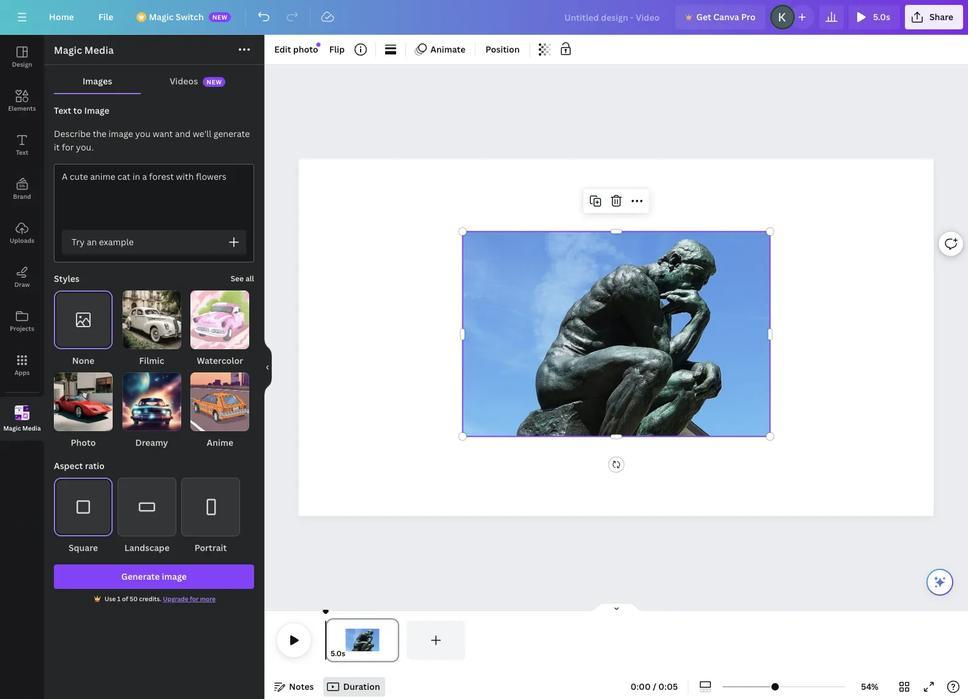 Task type: locate. For each thing, give the bounding box(es) containing it.
magic inside main menu bar
[[149, 11, 174, 23]]

media up images
[[84, 43, 114, 57]]

magic media down apps
[[3, 424, 41, 433]]

elements
[[8, 104, 36, 113]]

the
[[93, 128, 106, 140]]

square group
[[54, 478, 113, 555]]

2 vertical spatial magic
[[3, 424, 21, 433]]

0 horizontal spatial 5.0s
[[331, 649, 345, 660]]

1 horizontal spatial 5.0s
[[873, 11, 890, 23]]

magic media
[[54, 43, 114, 57], [3, 424, 41, 433]]

magic switch
[[149, 11, 204, 23]]

magic inside button
[[3, 424, 21, 433]]

image right the
[[109, 128, 133, 140]]

switch
[[176, 11, 204, 23]]

1 vertical spatial image
[[162, 571, 187, 583]]

for left more at the left bottom
[[190, 595, 199, 604]]

new
[[212, 13, 228, 21], [207, 78, 222, 86]]

0 vertical spatial for
[[62, 141, 74, 153]]

get canva pro button
[[676, 5, 765, 29]]

elements button
[[0, 79, 44, 123]]

magic down 'home' link
[[54, 43, 82, 57]]

1 horizontal spatial image
[[162, 571, 187, 583]]

generate
[[214, 128, 250, 140]]

text
[[54, 105, 71, 116], [16, 148, 28, 157]]

5.0s
[[873, 11, 890, 23], [331, 649, 345, 660]]

animate button
[[411, 40, 470, 59]]

describe
[[54, 128, 91, 140]]

media inside the magic media button
[[22, 424, 41, 433]]

generate image button
[[54, 565, 254, 590]]

photo group
[[54, 373, 113, 450]]

ratio
[[85, 460, 105, 472]]

it
[[54, 141, 60, 153]]

text button
[[0, 123, 44, 167]]

projects
[[10, 325, 34, 333]]

generate image
[[121, 571, 187, 583]]

0 vertical spatial 5.0s button
[[849, 5, 900, 29]]

0 horizontal spatial media
[[22, 424, 41, 433]]

new right videos
[[207, 78, 222, 86]]

for right it
[[62, 141, 74, 153]]

edit photo
[[274, 43, 318, 55]]

text for text to image
[[54, 105, 71, 116]]

5.0s left share dropdown button
[[873, 11, 890, 23]]

5.0s left page title text field
[[331, 649, 345, 660]]

1 vertical spatial magic media
[[3, 424, 41, 433]]

brand button
[[0, 167, 44, 211]]

magic media inside button
[[3, 424, 41, 433]]

text to image
[[54, 105, 109, 116]]

image
[[109, 128, 133, 140], [162, 571, 187, 583]]

aspect ratio
[[54, 460, 105, 472]]

none
[[72, 355, 94, 367]]

0 horizontal spatial image
[[109, 128, 133, 140]]

of
[[122, 595, 128, 604]]

see
[[231, 274, 244, 284]]

1 vertical spatial text
[[16, 148, 28, 157]]

1 vertical spatial 5.0s
[[331, 649, 345, 660]]

share
[[930, 11, 953, 23]]

5.0s button left share dropdown button
[[849, 5, 900, 29]]

0 vertical spatial image
[[109, 128, 133, 140]]

position
[[486, 43, 520, 55]]

use 1 of 50 credits. upgrade for more
[[105, 595, 216, 604]]

for
[[62, 141, 74, 153], [190, 595, 199, 604]]

5.0s button left page title text field
[[331, 648, 345, 661]]

all
[[246, 274, 254, 284]]

1 horizontal spatial 5.0s button
[[849, 5, 900, 29]]

uploads button
[[0, 211, 44, 255]]

none group
[[54, 291, 113, 368]]

0 vertical spatial 5.0s
[[873, 11, 890, 23]]

1 horizontal spatial magic media
[[54, 43, 114, 57]]

0 horizontal spatial magic
[[3, 424, 21, 433]]

image inside button
[[162, 571, 187, 583]]

generate
[[121, 571, 160, 583]]

hide pages image
[[587, 603, 646, 613]]

filmic
[[139, 355, 164, 367]]

upgrade
[[163, 595, 188, 604]]

Describe the image you want and we'll generate it for you. text field
[[55, 165, 254, 230]]

5.0s button
[[849, 5, 900, 29], [331, 648, 345, 661]]

home
[[49, 11, 74, 23]]

share button
[[905, 5, 963, 29]]

canva
[[713, 11, 739, 23]]

pro
[[741, 11, 756, 23]]

apps
[[14, 369, 30, 377]]

magic media up images
[[54, 43, 114, 57]]

you.
[[76, 141, 94, 153]]

new right switch
[[212, 13, 228, 21]]

dreamy group
[[122, 373, 181, 450]]

dreamy
[[135, 437, 168, 449]]

notes button
[[269, 678, 319, 697]]

1 vertical spatial media
[[22, 424, 41, 433]]

see all button
[[231, 273, 254, 285]]

media left photo group
[[22, 424, 41, 433]]

text inside button
[[16, 148, 28, 157]]

design
[[12, 60, 32, 69]]

1 horizontal spatial text
[[54, 105, 71, 116]]

position button
[[481, 40, 525, 59]]

main menu bar
[[0, 0, 968, 35]]

0 vertical spatial text
[[54, 105, 71, 116]]

0 vertical spatial new
[[212, 13, 228, 21]]

0:05
[[658, 682, 678, 693]]

for inside describe the image you want and we'll generate it for you.
[[62, 141, 74, 153]]

0 horizontal spatial text
[[16, 148, 28, 157]]

2 horizontal spatial magic
[[149, 11, 174, 23]]

0 vertical spatial magic media
[[54, 43, 114, 57]]

text left it
[[16, 148, 28, 157]]

1 vertical spatial new
[[207, 78, 222, 86]]

magic left switch
[[149, 11, 174, 23]]

0 vertical spatial magic
[[149, 11, 174, 23]]

trimming, end edge slider
[[388, 622, 399, 661]]

1 vertical spatial magic
[[54, 43, 82, 57]]

magic
[[149, 11, 174, 23], [54, 43, 82, 57], [3, 424, 21, 433]]

50
[[130, 595, 138, 604]]

0 horizontal spatial magic media
[[3, 424, 41, 433]]

describe the image you want and we'll generate it for you.
[[54, 128, 250, 153]]

image up "upgrade"
[[162, 571, 187, 583]]

magic down apps
[[3, 424, 21, 433]]

landscape group
[[118, 478, 176, 555]]

to
[[73, 105, 82, 116]]

1 horizontal spatial for
[[190, 595, 199, 604]]

0 horizontal spatial 5.0s button
[[331, 648, 345, 661]]

1 vertical spatial 5.0s button
[[331, 648, 345, 661]]

get
[[696, 11, 711, 23]]

1
[[117, 595, 121, 604]]

watercolor group
[[191, 291, 249, 368]]

photo
[[293, 43, 318, 55]]

1 horizontal spatial media
[[84, 43, 114, 57]]

notes
[[289, 682, 314, 693]]

upgrade for more link
[[163, 595, 216, 604]]

portrait group
[[181, 478, 240, 555]]

media
[[84, 43, 114, 57], [22, 424, 41, 433]]

square
[[69, 543, 98, 554]]

credits.
[[139, 595, 161, 604]]

brand
[[13, 192, 31, 201]]

photo
[[71, 437, 96, 449]]

0 horizontal spatial for
[[62, 141, 74, 153]]

text left to
[[54, 105, 71, 116]]



Task type: vqa. For each thing, say whether or not it's contained in the screenshot.
leftmost Media
yes



Task type: describe. For each thing, give the bounding box(es) containing it.
see all
[[231, 274, 254, 284]]

image
[[84, 105, 109, 116]]

images
[[83, 75, 112, 87]]

54% button
[[850, 678, 890, 697]]

1 vertical spatial for
[[190, 595, 199, 604]]

you
[[135, 128, 151, 140]]

draw
[[14, 280, 30, 289]]

canva assistant image
[[933, 576, 947, 590]]

anime
[[207, 437, 233, 449]]

duration
[[343, 682, 380, 693]]

Design title text field
[[555, 5, 671, 29]]

file
[[98, 11, 113, 23]]

0:00 / 0:05
[[631, 682, 678, 693]]

text for text
[[16, 148, 28, 157]]

new inside main menu bar
[[212, 13, 228, 21]]

new image
[[316, 43, 320, 47]]

try
[[72, 236, 85, 248]]

apps button
[[0, 344, 44, 388]]

and
[[175, 128, 191, 140]]

images button
[[54, 70, 141, 93]]

get canva pro
[[696, 11, 756, 23]]

watercolor
[[197, 355, 243, 367]]

design button
[[0, 35, 44, 79]]

we'll
[[193, 128, 211, 140]]

landscape
[[124, 543, 169, 554]]

flip button
[[324, 40, 350, 59]]

trimming, start edge slider
[[326, 622, 337, 661]]

an
[[87, 236, 97, 248]]

magic media button
[[0, 397, 44, 442]]

edit
[[274, 43, 291, 55]]

styles
[[54, 273, 80, 285]]

home link
[[39, 5, 84, 29]]

videos
[[170, 75, 198, 87]]

hide image
[[264, 338, 272, 397]]

portrait
[[195, 543, 227, 554]]

duration button
[[324, 678, 385, 697]]

flip
[[329, 43, 345, 55]]

edit photo button
[[269, 40, 323, 59]]

image inside describe the image you want and we'll generate it for you.
[[109, 128, 133, 140]]

Page title text field
[[351, 648, 356, 661]]

use
[[105, 595, 116, 604]]

5.0s button inside main menu bar
[[849, 5, 900, 29]]

aspect
[[54, 460, 83, 472]]

file button
[[89, 5, 123, 29]]

more
[[200, 595, 216, 604]]

0:00
[[631, 682, 651, 693]]

want
[[153, 128, 173, 140]]

anime group
[[191, 373, 249, 450]]

draw button
[[0, 255, 44, 299]]

try an example
[[72, 236, 134, 248]]

projects button
[[0, 299, 44, 344]]

try an example button
[[62, 230, 246, 255]]

uploads
[[10, 236, 34, 245]]

0 vertical spatial media
[[84, 43, 114, 57]]

filmic group
[[122, 291, 181, 368]]

side panel tab list
[[0, 35, 44, 442]]

/
[[653, 682, 656, 693]]

54%
[[861, 682, 879, 693]]

animate
[[431, 43, 465, 55]]

example
[[99, 236, 134, 248]]

1 horizontal spatial magic
[[54, 43, 82, 57]]

5.0s inside main menu bar
[[873, 11, 890, 23]]



